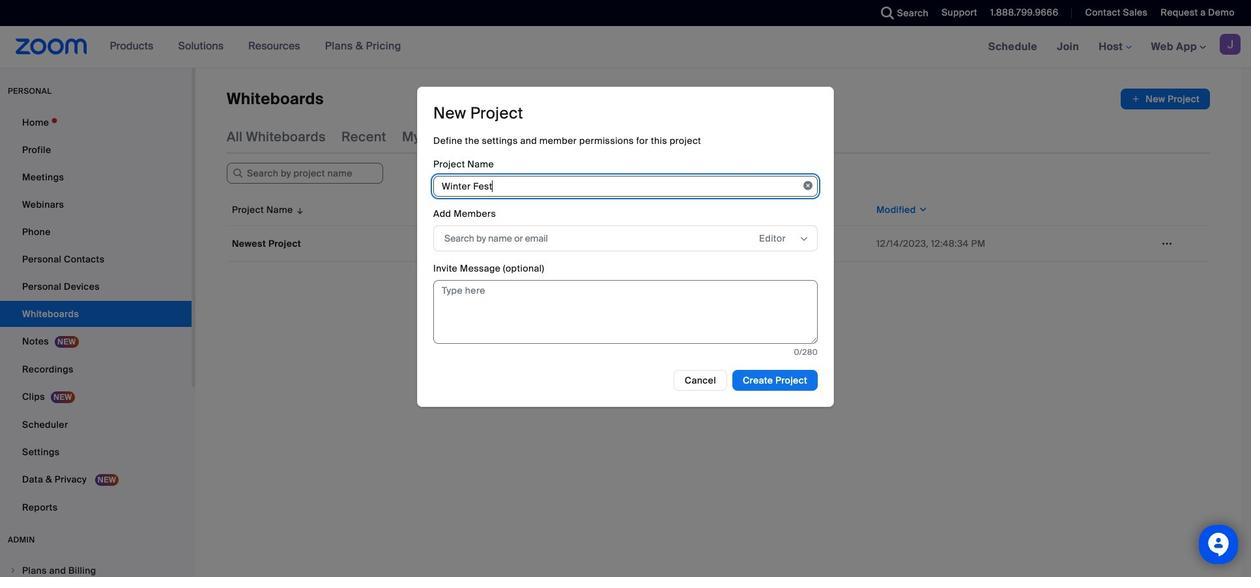 Task type: vqa. For each thing, say whether or not it's contained in the screenshot.
"SIDE NAVIGATION" navigation
no



Task type: describe. For each thing, give the bounding box(es) containing it.
personal menu menu
[[0, 110, 192, 522]]

add image
[[1132, 93, 1141, 106]]

tabs of all whiteboard page tab list
[[227, 120, 797, 154]]

edit project image
[[1157, 238, 1178, 250]]

Search by name or email,Search by name or email text field
[[445, 229, 732, 248]]



Task type: locate. For each thing, give the bounding box(es) containing it.
Search text field
[[227, 163, 383, 184]]

Invite Message (optional) text field
[[433, 280, 818, 344]]

heading
[[433, 103, 523, 123]]

product information navigation
[[100, 26, 411, 68]]

arrow down image
[[293, 202, 305, 218]]

show options image
[[799, 234, 810, 244]]

meetings navigation
[[979, 26, 1252, 68]]

e.g. Happy Crew text field
[[433, 176, 818, 197]]

application
[[227, 194, 1220, 272]]

banner
[[0, 26, 1252, 68]]

dialog
[[417, 87, 834, 407]]



